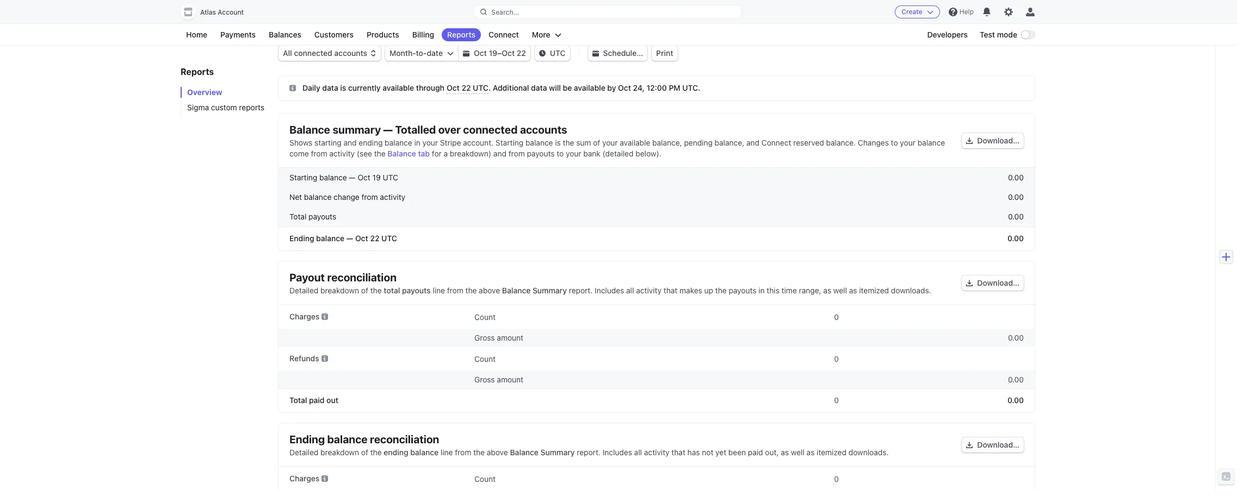 Task type: describe. For each thing, give the bounding box(es) containing it.
ending balance reconciliation detailed breakdown of the ending balance line from the above balance summary report. includes all activity that has not yet been paid out, as well as itemized downloads.
[[289, 434, 889, 458]]

breakdown inside payout reconciliation detailed breakdown of the total payouts line from the above balance summary report. includes all activity that makes up the payouts in this time range, as well as itemized downloads.
[[321, 286, 359, 295]]

count for 0.00
[[474, 313, 496, 322]]

shows
[[289, 138, 313, 147]]

of inside ending balance reconciliation detailed breakdown of the ending balance line from the above balance summary report. includes all activity that has not yet been paid out, as well as itemized downloads.
[[361, 448, 368, 458]]

1 gross from the top
[[474, 334, 495, 343]]

schedule…
[[603, 48, 643, 58]]

starting
[[315, 138, 342, 147]]

charges for 1st row from the bottom of the page
[[289, 474, 320, 484]]

svg image for utc
[[539, 50, 546, 57]]

search…
[[491, 8, 519, 16]]

products link
[[361, 28, 405, 41]]

total payouts
[[289, 212, 336, 221]]

row containing total paid out
[[279, 389, 1035, 413]]

to right made
[[330, 22, 337, 32]]

been
[[728, 448, 746, 458]]

utc left additional
[[473, 83, 489, 92]]

test mode
[[980, 30, 1017, 39]]

atlas account button
[[181, 4, 255, 20]]

on
[[505, 22, 513, 32]]

oct left ,
[[453, 22, 466, 32]]

activity inside ending balance reconciliation detailed breakdown of the ending balance line from the above balance summary report. includes all activity that has not yet been paid out, as well as itemized downloads.
[[644, 448, 670, 458]]

pm
[[669, 83, 680, 92]]

0 horizontal spatial paid
[[309, 396, 325, 405]]

sum
[[576, 138, 591, 147]]

0 horizontal spatial and
[[344, 138, 357, 147]]

,
[[477, 22, 479, 32]]

daily data is currently available through oct 22 utc . additional data will be available by oct 24, 12:00 pm utc.
[[303, 83, 700, 92]]

1 amount from the top
[[497, 334, 523, 343]]

summary
[[333, 124, 381, 136]]

0 horizontal spatial available
[[383, 83, 414, 92]]

1 horizontal spatial bank
[[583, 149, 601, 158]]

additional
[[493, 83, 529, 92]]

developers
[[927, 30, 968, 39]]

utc.
[[682, 83, 700, 92]]

made
[[308, 22, 328, 32]]

22 inside grid
[[370, 234, 380, 243]]

0.00 for row containing total payouts
[[1008, 212, 1024, 221]]

sigma custom reports
[[187, 103, 264, 112]]

ending inside ending balance reconciliation detailed breakdown of the ending balance line from the above balance summary report. includes all activity that has not yet been paid out, as well as itemized downloads.
[[384, 448, 408, 458]]

balances link
[[263, 28, 307, 41]]

line inside ending balance reconciliation detailed breakdown of the ending balance line from the above balance summary report. includes all activity that has not yet been paid out, as well as itemized downloads.
[[441, 448, 453, 458]]

5 row from the top
[[279, 305, 1035, 329]]

1 horizontal spatial and
[[493, 149, 507, 158]]

total paid out
[[289, 396, 338, 405]]

come
[[289, 149, 309, 158]]

to right the useful
[[664, 22, 671, 32]]

svg image inside month-to-date 'popup button'
[[447, 50, 454, 57]]

your right against
[[788, 22, 803, 32]]

10 row from the top
[[279, 467, 1035, 491]]

starting inside shows starting and ending balance in your stripe account. starting balance is the sum of your available balance, pending balance, and connect reserved balance. changes to your balance come from activity (see the
[[496, 138, 524, 147]]

home
[[186, 30, 207, 39]]

reconcile
[[673, 22, 705, 32]]

that inside ending balance reconciliation detailed breakdown of the ending balance line from the above balance summary report. includes all activity that has not yet been paid out, as well as itemized downloads.
[[672, 448, 686, 458]]

balance summary — totalled over connected accounts
[[289, 124, 567, 136]]

ending balance — oct 22 utc
[[289, 234, 397, 243]]

payouts
[[279, 22, 306, 32]]

payout
[[289, 272, 325, 284]]

date of the balance change
[[529, 22, 627, 32]]

create button
[[895, 5, 940, 18]]

overview
[[187, 88, 222, 97]]

create
[[902, 8, 923, 16]]

well inside ending balance reconciliation detailed breakdown of the ending balance line from the above balance summary report. includes all activity that has not yet been paid out, as well as itemized downloads.
[[791, 448, 805, 458]]

ending for ending balance reconciliation
[[289, 434, 325, 446]]

reports
[[239, 103, 264, 112]]

account
[[376, 22, 404, 32]]

in inside payout reconciliation detailed breakdown of the total payouts line from the above balance summary report. includes all activity that makes up the payouts in this time range, as well as itemized downloads.
[[759, 286, 765, 295]]

account.
[[463, 138, 494, 147]]

payout reconciliation detailed breakdown of the total payouts line from the above balance summary report. includes all activity that makes up the payouts in this time range, as well as itemized downloads.
[[289, 272, 931, 295]]

balance.
[[826, 138, 856, 147]]

your right made
[[339, 22, 355, 32]]

notifications image
[[983, 8, 991, 16]]

range,
[[799, 286, 821, 295]]

help
[[960, 8, 974, 16]]

out
[[327, 396, 338, 405]]

this
[[767, 286, 780, 295]]

download… button inside row
[[962, 351, 1024, 367]]

below).
[[636, 149, 661, 158]]

by
[[607, 83, 616, 92]]

breakdown inside ending balance reconciliation detailed breakdown of the ending balance line from the above balance summary report. includes all activity that has not yet been paid out, as well as itemized downloads.
[[321, 448, 359, 458]]

0 for 1st 0 cell from the bottom of the page
[[834, 475, 839, 484]]

month-to-date
[[390, 48, 443, 58]]

developers link
[[922, 28, 973, 41]]

will
[[549, 83, 561, 92]]

currently
[[348, 83, 381, 92]]

mode
[[997, 30, 1017, 39]]

breakdown)
[[450, 149, 491, 158]]

summary inside payout reconciliation detailed breakdown of the total payouts line from the above balance summary report. includes all activity that makes up the payouts in this time range, as well as itemized downloads.
[[533, 286, 567, 295]]

account
[[218, 8, 244, 16]]

sigma custom reports link
[[181, 102, 268, 113]]

has
[[688, 448, 700, 458]]

oct down (see
[[358, 173, 370, 182]]

22 left based
[[468, 22, 477, 32]]

1 vertical spatial reports
[[181, 67, 214, 77]]

detailed inside payout reconciliation detailed breakdown of the total payouts line from the above balance summary report. includes all activity that makes up the payouts in this time range, as well as itemized downloads.
[[289, 286, 318, 295]]

above inside ending balance reconciliation detailed breakdown of the ending balance line from the above balance summary report. includes all activity that has not yet been paid out, as well as itemized downloads.
[[487, 448, 508, 458]]

Search… search field
[[474, 5, 741, 19]]

net balance change from activity
[[289, 193, 405, 202]]

— for 19
[[349, 173, 356, 182]]

utc button
[[535, 46, 570, 61]]

reconciliation inside payout reconciliation detailed breakdown of the total payouts line from the above balance summary report. includes all activity that makes up the payouts in this time range, as well as itemized downloads.
[[327, 272, 397, 284]]

schedule… button
[[588, 46, 648, 61]]

your down sum
[[566, 149, 581, 158]]

daily
[[303, 83, 320, 92]]

24,
[[633, 83, 645, 92]]

from inside row
[[362, 193, 378, 202]]

reserved
[[793, 138, 824, 147]]

itemized inside payout reconciliation detailed breakdown of the total payouts line from the above balance summary report. includes all activity that makes up the payouts in this time range, as well as itemized downloads.
[[859, 286, 889, 295]]

activity inside shows starting and ending balance in your stripe account. starting balance is the sum of your available balance, pending balance, and connect reserved balance. changes to your balance come from activity (see the
[[329, 149, 355, 158]]

connect link
[[483, 28, 524, 41]]

row containing ending balance —
[[279, 227, 1035, 251]]

atlas
[[200, 8, 216, 16]]

date inside month-to-date 'popup button'
[[427, 48, 443, 58]]

0 horizontal spatial is
[[340, 83, 346, 92]]

balance tab for a breakdown) and from payouts to your bank (detailed below).
[[388, 149, 661, 158]]

1 vertical spatial –
[[497, 48, 502, 58]]

utc up total at the left bottom
[[381, 234, 397, 243]]

test
[[980, 30, 995, 39]]

shows starting and ending balance in your stripe account. starting balance is the sum of your available balance, pending balance, and connect reserved balance. changes to your balance come from activity (see the
[[289, 138, 945, 158]]

0 vertical spatial stripe
[[707, 22, 728, 32]]

1 vertical spatial 19
[[489, 48, 497, 58]]

ending for ending balance —
[[289, 234, 314, 243]]

6 row from the top
[[279, 329, 1035, 347]]

svg image for schedule…
[[592, 50, 599, 57]]

your up (detailed
[[602, 138, 618, 147]]

payouts right total at the left bottom
[[402, 286, 431, 295]]

3 0 from the top
[[834, 396, 839, 405]]

useful
[[640, 22, 662, 32]]

to down accounts
[[557, 149, 564, 158]]

out,
[[765, 448, 779, 458]]

Search… text field
[[474, 5, 741, 19]]

overview link
[[181, 87, 268, 98]]

oct 19 – oct 22
[[474, 48, 526, 58]]

3 0 cell from the top
[[659, 472, 839, 487]]

paid inside ending balance reconciliation detailed breakdown of the ending balance line from the above balance summary report. includes all activity that has not yet been paid out, as well as itemized downloads.
[[748, 448, 763, 458]]

19 inside row
[[373, 173, 381, 182]]

oct down the net balance change from activity
[[355, 234, 368, 243]]

(see
[[357, 149, 372, 158]]

row containing starting balance —
[[279, 168, 1035, 188]]

12:00
[[647, 83, 667, 92]]

0 cell for 0.00
[[659, 310, 839, 325]]

to inside shows starting and ending balance in your stripe account. starting balance is the sum of your available balance, pending balance, and connect reserved balance. changes to your balance come from activity (see the
[[891, 138, 898, 147]]

2 gross from the top
[[474, 375, 495, 385]]

report. inside payout reconciliation detailed breakdown of the total payouts line from the above balance summary report. includes all activity that makes up the payouts in this time range, as well as itemized downloads.
[[569, 286, 593, 295]]

to-
[[416, 48, 427, 58]]

downloads. inside ending balance reconciliation detailed breakdown of the ending balance line from the above balance summary report. includes all activity that has not yet been paid out, as well as itemized downloads.
[[849, 448, 889, 458]]

above inside payout reconciliation detailed breakdown of the total payouts line from the above balance summary report. includes all activity that makes up the payouts in this time range, as well as itemized downloads.
[[479, 286, 500, 295]]

utc down balance tab link
[[383, 173, 398, 182]]

tab
[[418, 149, 430, 158]]

your right changes
[[900, 138, 916, 147]]

home link
[[181, 28, 213, 41]]

well inside payout reconciliation detailed breakdown of the total payouts line from the above balance summary report. includes all activity that makes up the payouts in this time range, as well as itemized downloads.
[[834, 286, 847, 295]]

total
[[384, 286, 400, 295]]

0 vertical spatial connect
[[489, 30, 519, 39]]

month-to-date button
[[385, 46, 458, 61]]

not
[[702, 448, 714, 458]]

yet
[[716, 448, 726, 458]]

22 right through
[[462, 83, 471, 92]]

0.00 for 5th row from the bottom
[[1008, 334, 1024, 343]]

customers
[[314, 30, 354, 39]]

3 count from the top
[[474, 475, 496, 484]]

0 horizontal spatial .
[[489, 83, 491, 92]]

in inside shows starting and ending balance in your stripe account. starting balance is the sum of your available balance, pending balance, and connect reserved balance. changes to your balance come from activity (see the
[[414, 138, 420, 147]]

8 row from the top
[[279, 371, 1035, 389]]

0 vertical spatial date
[[529, 22, 545, 32]]

custom
[[211, 103, 237, 112]]



Task type: locate. For each thing, give the bounding box(es) containing it.
2 0 cell from the top
[[659, 351, 839, 367]]

2 gross amount from the top
[[474, 375, 523, 385]]

1 horizontal spatial available
[[574, 83, 605, 92]]

0 vertical spatial change
[[600, 22, 627, 32]]

summary inside ending balance reconciliation detailed breakdown of the ending balance line from the above balance summary report. includes all activity that has not yet been paid out, as well as itemized downloads.
[[541, 448, 575, 458]]

reports left ,
[[447, 30, 476, 39]]

0 horizontal spatial –
[[448, 22, 453, 32]]

row
[[279, 168, 1035, 188], [279, 188, 1035, 207], [279, 207, 1035, 227], [279, 227, 1035, 251], [279, 305, 1035, 329], [279, 329, 1035, 347], [279, 347, 1035, 371], [279, 371, 1035, 389], [279, 389, 1035, 413], [279, 467, 1035, 491]]

1 horizontal spatial in
[[759, 286, 765, 295]]

0 vertical spatial count
[[474, 313, 496, 322]]

starting inside grid
[[289, 173, 317, 182]]

1 horizontal spatial ending
[[384, 448, 408, 458]]

stripe
[[707, 22, 728, 32], [440, 138, 461, 147]]

available left by on the top of the page
[[574, 83, 605, 92]]

row containing total payouts
[[279, 207, 1035, 227]]

to
[[330, 22, 337, 32], [664, 22, 671, 32], [891, 138, 898, 147], [557, 149, 564, 158]]

oct right through
[[447, 83, 460, 92]]

1 download… from the top
[[977, 136, 1020, 145]]

0.00 cell
[[844, 334, 1024, 343], [844, 375, 1024, 385]]

customers link
[[309, 28, 359, 41]]

0 vertical spatial downloads.
[[891, 286, 931, 295]]

print
[[656, 48, 673, 58]]

bank left the statements.
[[805, 22, 823, 32]]

1 0 from the top
[[834, 313, 839, 322]]

download… for payout reconciliation
[[977, 279, 1020, 288]]

total for balance summary — totalled over connected accounts
[[289, 212, 307, 221]]

0.00
[[1008, 173, 1024, 182], [1008, 193, 1024, 202], [1008, 212, 1024, 221], [1008, 234, 1024, 243], [1008, 334, 1024, 343], [1008, 375, 1024, 385], [1008, 396, 1024, 405]]

0 vertical spatial gross amount
[[474, 334, 523, 343]]

— down the net balance change from activity
[[346, 234, 353, 243]]

breakdown down out
[[321, 448, 359, 458]]

stripe right reconcile
[[707, 22, 728, 32]]

cell
[[289, 375, 469, 385]]

4 row from the top
[[279, 227, 1035, 251]]

19 down connect link
[[489, 48, 497, 58]]

from inside payout reconciliation detailed breakdown of the total payouts line from the above balance summary report. includes all activity that makes up the payouts in this time range, as well as itemized downloads.
[[447, 286, 463, 295]]

0 vertical spatial that
[[664, 286, 678, 295]]

connect inside shows starting and ending balance in your stripe account. starting balance is the sum of your available balance, pending balance, and connect reserved balance. changes to your balance come from activity (see the
[[762, 138, 791, 147]]

to right changes
[[891, 138, 898, 147]]

available
[[383, 83, 414, 92], [574, 83, 605, 92], [620, 138, 650, 147]]

for
[[432, 149, 442, 158]]

2 breakdown from the top
[[321, 448, 359, 458]]

that inside payout reconciliation detailed breakdown of the total payouts line from the above balance summary report. includes all activity that makes up the payouts in this time range, as well as itemized downloads.
[[664, 286, 678, 295]]

up
[[704, 286, 713, 295]]

balance,
[[652, 138, 682, 147], [715, 138, 744, 147]]

1 vertical spatial —
[[349, 173, 356, 182]]

1 vertical spatial connect
[[762, 138, 791, 147]]

0 vertical spatial starting
[[496, 138, 524, 147]]

stripe up a
[[440, 138, 461, 147]]

— for over
[[383, 124, 393, 136]]

1 vertical spatial detailed
[[289, 448, 318, 458]]

9 row from the top
[[279, 389, 1035, 413]]

paid left out
[[309, 396, 325, 405]]

0.00 for row containing starting balance —
[[1008, 173, 1024, 182]]

1 0 cell from the top
[[659, 310, 839, 325]]

0 vertical spatial detailed
[[289, 286, 318, 295]]

month-
[[390, 48, 416, 58]]

data left 'will' at the top of page
[[531, 83, 547, 92]]

1 vertical spatial date
[[427, 48, 443, 58]]

bank down sum
[[583, 149, 601, 158]]

0 vertical spatial itemized
[[859, 286, 889, 295]]

0 horizontal spatial 19
[[373, 173, 381, 182]]

payouts up ending balance — oct 22 utc
[[309, 212, 336, 221]]

row containing net balance change from activity
[[279, 188, 1035, 207]]

balances
[[269, 30, 301, 39]]

starting up balance tab for a breakdown) and from payouts to your bank (detailed below).
[[496, 138, 524, 147]]

19 right billing
[[440, 22, 448, 32]]

0 horizontal spatial change
[[334, 193, 359, 202]]

payments
[[220, 30, 256, 39]]

1 vertical spatial total
[[289, 396, 307, 405]]

1 breakdown from the top
[[321, 286, 359, 295]]

grid for balance summary — totalled over connected accounts
[[279, 168, 1035, 251]]

svg image for download…
[[967, 442, 973, 449]]

1 vertical spatial paid
[[748, 448, 763, 458]]

1 horizontal spatial data
[[531, 83, 547, 92]]

1 vertical spatial starting
[[289, 173, 317, 182]]

0 horizontal spatial reports
[[181, 67, 214, 77]]

starting up net
[[289, 173, 317, 182]]

ending
[[289, 234, 314, 243], [289, 434, 325, 446]]

the
[[515, 22, 527, 32], [556, 22, 568, 32], [563, 138, 574, 147], [374, 149, 386, 158], [370, 286, 382, 295], [465, 286, 477, 295], [715, 286, 727, 295], [370, 448, 382, 458], [473, 448, 485, 458]]

1 vertical spatial count
[[474, 354, 496, 364]]

reports up overview
[[181, 67, 214, 77]]

detailed down total paid out
[[289, 448, 318, 458]]

0 vertical spatial line
[[433, 286, 445, 295]]

more button
[[527, 28, 567, 41]]

0 vertical spatial 19
[[440, 22, 448, 32]]

1 horizontal spatial well
[[834, 286, 847, 295]]

2 count from the top
[[474, 354, 496, 364]]

ending inside ending balance reconciliation detailed breakdown of the ending balance line from the above balance summary report. includes all activity that has not yet been paid out, as well as itemized downloads.
[[289, 434, 325, 446]]

well right range,
[[834, 286, 847, 295]]

1 data from the left
[[322, 83, 338, 92]]

all
[[626, 286, 634, 295], [634, 448, 642, 458]]

.
[[635, 22, 638, 32], [489, 83, 491, 92]]

1 vertical spatial summary
[[541, 448, 575, 458]]

. left the useful
[[635, 22, 638, 32]]

connect left reserved
[[762, 138, 791, 147]]

products
[[367, 30, 399, 39]]

line inside payout reconciliation detailed breakdown of the total payouts line from the above balance summary report. includes all activity that makes up the payouts in this time range, as well as itemized downloads.
[[433, 286, 445, 295]]

change down search… search field
[[600, 22, 627, 32]]

0 vertical spatial summary
[[533, 286, 567, 295]]

0 horizontal spatial date
[[427, 48, 443, 58]]

1 charges from the top
[[289, 312, 320, 322]]

from inside ending balance reconciliation detailed breakdown of the ending balance line from the above balance summary report. includes all activity that has not yet been paid out, as well as itemized downloads.
[[455, 448, 471, 458]]

activity
[[329, 149, 355, 158], [380, 193, 405, 202], [636, 286, 662, 295], [644, 448, 670, 458]]

1 vertical spatial amount
[[497, 375, 523, 385]]

activity down starting
[[329, 149, 355, 158]]

payouts made to your bank account from oct 19 – oct 22 , based on the
[[279, 22, 527, 32]]

balance
[[570, 22, 598, 32], [385, 138, 412, 147], [526, 138, 553, 147], [918, 138, 945, 147], [319, 173, 347, 182], [304, 193, 332, 202], [316, 234, 344, 243], [327, 434, 368, 446], [410, 448, 439, 458]]

0.00 for row containing ending balance —
[[1008, 234, 1024, 243]]

2 download… from the top
[[977, 279, 1020, 288]]

2 detailed from the top
[[289, 448, 318, 458]]

gross
[[474, 334, 495, 343], [474, 375, 495, 385]]

ending inside shows starting and ending balance in your stripe account. starting balance is the sum of your available balance, pending balance, and connect reserved balance. changes to your balance come from activity (see the
[[359, 138, 383, 147]]

0 vertical spatial total
[[289, 212, 307, 221]]

download… button for payout reconciliation
[[962, 276, 1024, 291]]

1 vertical spatial change
[[334, 193, 359, 202]]

connect
[[489, 30, 519, 39], [762, 138, 791, 147]]

1 vertical spatial charges
[[289, 474, 320, 484]]

2 row from the top
[[279, 188, 1035, 207]]

well right out,
[[791, 448, 805, 458]]

2 vertical spatial 19
[[373, 173, 381, 182]]

2 vertical spatial 0 cell
[[659, 472, 839, 487]]

from inside shows starting and ending balance in your stripe account. starting balance is the sum of your available balance, pending balance, and connect reserved balance. changes to your balance come from activity (see the
[[311, 149, 327, 158]]

0 horizontal spatial connect
[[489, 30, 519, 39]]

svg image inside schedule… button
[[592, 50, 599, 57]]

0 horizontal spatial ending
[[359, 138, 383, 147]]

0 vertical spatial .
[[635, 22, 638, 32]]

— for 22
[[346, 234, 353, 243]]

bank left account
[[357, 22, 374, 32]]

— left 'totalled' in the top of the page
[[383, 124, 393, 136]]

2 horizontal spatial 19
[[489, 48, 497, 58]]

1 horizontal spatial –
[[497, 48, 502, 58]]

reports inside reports link
[[447, 30, 476, 39]]

in left this
[[759, 286, 765, 295]]

utc inside utc button
[[550, 48, 566, 58]]

billing
[[412, 30, 434, 39]]

0 vertical spatial 0.00 cell
[[844, 334, 1024, 343]]

1 horizontal spatial is
[[555, 138, 561, 147]]

summary
[[533, 286, 567, 295], [541, 448, 575, 458]]

1 detailed from the top
[[289, 286, 318, 295]]

total down net
[[289, 212, 307, 221]]

oct up the to-
[[425, 22, 438, 32]]

billing link
[[407, 28, 440, 41]]

reports
[[447, 30, 476, 39], [181, 67, 214, 77]]

1 count from the top
[[474, 313, 496, 322]]

2 horizontal spatial bank
[[805, 22, 823, 32]]

payments link
[[215, 28, 261, 41]]

through
[[416, 83, 445, 92]]

is left currently
[[340, 83, 346, 92]]

payouts left against
[[730, 22, 758, 32]]

includes inside ending balance reconciliation detailed breakdown of the ending balance line from the above balance summary report. includes all activity that has not yet been paid out, as well as itemized downloads.
[[603, 448, 632, 458]]

totalled
[[395, 124, 436, 136]]

that left makes
[[664, 286, 678, 295]]

— up the net balance change from activity
[[349, 173, 356, 182]]

1 horizontal spatial starting
[[496, 138, 524, 147]]

1 horizontal spatial .
[[635, 22, 638, 32]]

statements.
[[825, 22, 866, 32]]

1 vertical spatial ending
[[289, 434, 325, 446]]

help button
[[944, 3, 978, 21]]

3 download… button from the top
[[962, 351, 1024, 367]]

activity inside payout reconciliation detailed breakdown of the total payouts line from the above balance summary report. includes all activity that makes up the payouts in this time range, as well as itemized downloads.
[[636, 286, 662, 295]]

starting balance — oct 19 utc
[[289, 173, 398, 182]]

1 horizontal spatial downloads.
[[891, 286, 931, 295]]

0 for 0.00 0 cell
[[834, 313, 839, 322]]

3 row from the top
[[279, 207, 1035, 227]]

download… inside grid
[[977, 354, 1020, 363]]

1 horizontal spatial change
[[600, 22, 627, 32]]

available left through
[[383, 83, 414, 92]]

payouts
[[730, 22, 758, 32], [527, 149, 555, 158], [309, 212, 336, 221], [402, 286, 431, 295], [729, 286, 757, 295]]

reconciliation inside ending balance reconciliation detailed breakdown of the ending balance line from the above balance summary report. includes all activity that has not yet been paid out, as well as itemized downloads.
[[370, 434, 439, 446]]

1 vertical spatial above
[[487, 448, 508, 458]]

itemized inside ending balance reconciliation detailed breakdown of the ending balance line from the above balance summary report. includes all activity that has not yet been paid out, as well as itemized downloads.
[[817, 448, 847, 458]]

stripe inside shows starting and ending balance in your stripe account. starting balance is the sum of your available balance, pending balance, and connect reserved balance. changes to your balance come from activity (see the
[[440, 138, 461, 147]]

0 vertical spatial well
[[834, 286, 847, 295]]

includes
[[595, 286, 624, 295], [603, 448, 632, 458]]

0 horizontal spatial in
[[414, 138, 420, 147]]

1 vertical spatial well
[[791, 448, 805, 458]]

activity left has
[[644, 448, 670, 458]]

change down starting balance — oct 19 utc
[[334, 193, 359, 202]]

1 vertical spatial gross
[[474, 375, 495, 385]]

be
[[563, 83, 572, 92]]

download… button for ending balance reconciliation
[[962, 438, 1024, 453]]

charges
[[289, 312, 320, 322], [289, 474, 320, 484]]

of inside shows starting and ending balance in your stripe account. starting balance is the sum of your available balance, pending balance, and connect reserved balance. changes to your balance come from activity (see the
[[593, 138, 600, 147]]

22 down the net balance change from activity
[[370, 234, 380, 243]]

2 amount from the top
[[497, 375, 523, 385]]

activity inside grid
[[380, 193, 405, 202]]

payouts inside row
[[309, 212, 336, 221]]

1 vertical spatial grid
[[279, 305, 1035, 413]]

date right on
[[529, 22, 545, 32]]

payouts left this
[[729, 286, 757, 295]]

1 vertical spatial reconciliation
[[370, 434, 439, 446]]

charges for 5th row
[[289, 312, 320, 322]]

1 horizontal spatial connect
[[762, 138, 791, 147]]

0 horizontal spatial itemized
[[817, 448, 847, 458]]

0 horizontal spatial bank
[[357, 22, 374, 32]]

2 charges from the top
[[289, 474, 320, 484]]

starting
[[496, 138, 524, 147], [289, 173, 317, 182]]

0 horizontal spatial downloads.
[[849, 448, 889, 458]]

0 vertical spatial in
[[414, 138, 420, 147]]

svg image
[[463, 50, 470, 57], [539, 50, 546, 57], [592, 50, 599, 57], [967, 442, 973, 449]]

change inside grid
[[334, 193, 359, 202]]

2 total from the top
[[289, 396, 307, 405]]

0 vertical spatial charges
[[289, 312, 320, 322]]

2 horizontal spatial and
[[746, 138, 760, 147]]

0 horizontal spatial balance,
[[652, 138, 682, 147]]

1 vertical spatial that
[[672, 448, 686, 458]]

ending down total payouts
[[289, 234, 314, 243]]

svg image
[[447, 50, 454, 57], [289, 85, 296, 91], [967, 138, 973, 144], [967, 280, 973, 287]]

reports link
[[442, 28, 481, 41]]

balance inside payout reconciliation detailed breakdown of the total payouts line from the above balance summary report. includes all activity that makes up the payouts in this time range, as well as itemized downloads.
[[502, 286, 531, 295]]

2 ending from the top
[[289, 434, 325, 446]]

4 download… button from the top
[[962, 438, 1024, 453]]

that
[[664, 286, 678, 295], [672, 448, 686, 458]]

downloads. inside payout reconciliation detailed breakdown of the total payouts line from the above balance summary report. includes all activity that makes up the payouts in this time range, as well as itemized downloads.
[[891, 286, 931, 295]]

pending
[[684, 138, 713, 147]]

1 horizontal spatial 19
[[440, 22, 448, 32]]

amount
[[497, 334, 523, 343], [497, 375, 523, 385]]

row containing refunds
[[279, 347, 1035, 371]]

oct
[[425, 22, 438, 32], [453, 22, 466, 32], [474, 48, 487, 58], [502, 48, 515, 58], [447, 83, 460, 92], [618, 83, 631, 92], [358, 173, 370, 182], [355, 234, 368, 243]]

connected
[[463, 124, 518, 136]]

download… button for balance summary — totalled over connected accounts
[[962, 133, 1024, 149]]

net
[[289, 193, 302, 202]]

is down accounts
[[555, 138, 561, 147]]

print button
[[652, 46, 678, 61]]

time
[[782, 286, 797, 295]]

0 vertical spatial above
[[479, 286, 500, 295]]

2 balance, from the left
[[715, 138, 744, 147]]

activity left makes
[[636, 286, 662, 295]]

detailed inside ending balance reconciliation detailed breakdown of the ending balance line from the above balance summary report. includes all activity that has not yet been paid out, as well as itemized downloads.
[[289, 448, 318, 458]]

refunds
[[289, 354, 319, 363]]

grid for payout reconciliation
[[279, 305, 1035, 413]]

payouts down accounts
[[527, 149, 555, 158]]

– left ,
[[448, 22, 453, 32]]

1 vertical spatial ending
[[384, 448, 408, 458]]

19 up the net balance change from activity
[[373, 173, 381, 182]]

0 vertical spatial grid
[[279, 168, 1035, 251]]

0 vertical spatial amount
[[497, 334, 523, 343]]

over
[[438, 124, 461, 136]]

0 vertical spatial breakdown
[[321, 286, 359, 295]]

grid containing starting balance —
[[279, 168, 1035, 251]]

0 vertical spatial ending
[[359, 138, 383, 147]]

is inside shows starting and ending balance in your stripe account. starting balance is the sum of your available balance, pending balance, and connect reserved balance. changes to your balance come from activity (see the
[[555, 138, 561, 147]]

balance inside ending balance reconciliation detailed breakdown of the ending balance line from the above balance summary report. includes all activity that has not yet been paid out, as well as itemized downloads.
[[510, 448, 539, 458]]

2 vertical spatial —
[[346, 234, 353, 243]]

detailed down payout
[[289, 286, 318, 295]]

1 gross amount from the top
[[474, 334, 523, 343]]

total left out
[[289, 396, 307, 405]]

date down billing link on the top left of the page
[[427, 48, 443, 58]]

1 vertical spatial gross amount
[[474, 375, 523, 385]]

1 ending from the top
[[289, 234, 314, 243]]

1 download… button from the top
[[962, 133, 1024, 149]]

1 vertical spatial all
[[634, 448, 642, 458]]

1 horizontal spatial reports
[[447, 30, 476, 39]]

all inside payout reconciliation detailed breakdown of the total payouts line from the above balance summary report. includes all activity that makes up the payouts in this time range, as well as itemized downloads.
[[626, 286, 634, 295]]

22 down connect link
[[517, 48, 526, 58]]

2 download… button from the top
[[962, 276, 1024, 291]]

0 vertical spatial reports
[[447, 30, 476, 39]]

makes
[[680, 286, 702, 295]]

data right daily
[[322, 83, 338, 92]]

all inside ending balance reconciliation detailed breakdown of the ending balance line from the above balance summary report. includes all activity that has not yet been paid out, as well as itemized downloads.
[[634, 448, 642, 458]]

. useful to reconcile stripe payouts against your bank statements.
[[635, 22, 866, 32]]

1 vertical spatial stripe
[[440, 138, 461, 147]]

connect up oct 19 – oct 22
[[489, 30, 519, 39]]

download… for ending balance reconciliation
[[977, 441, 1020, 450]]

2 horizontal spatial available
[[620, 138, 650, 147]]

1 total from the top
[[289, 212, 307, 221]]

balance tab link
[[388, 149, 430, 158]]

cell inside row
[[289, 375, 469, 385]]

of inside payout reconciliation detailed breakdown of the total payouts line from the above balance summary report. includes all activity that makes up the payouts in this time range, as well as itemized downloads.
[[361, 286, 368, 295]]

activity down balance tab link
[[380, 193, 405, 202]]

balance, right pending
[[715, 138, 744, 147]]

download…
[[977, 136, 1020, 145], [977, 279, 1020, 288], [977, 354, 1020, 363], [977, 441, 1020, 450]]

1 vertical spatial is
[[555, 138, 561, 147]]

downloads.
[[891, 286, 931, 295], [849, 448, 889, 458]]

count for gross amount
[[474, 354, 496, 364]]

2 0.00 cell from the top
[[844, 375, 1024, 385]]

ending down total paid out
[[289, 434, 325, 446]]

available up below).
[[620, 138, 650, 147]]

utc down more button
[[550, 48, 566, 58]]

1 0.00 cell from the top
[[844, 334, 1024, 343]]

breakdown down payout
[[321, 286, 359, 295]]

0 cell
[[659, 310, 839, 325], [659, 351, 839, 367], [659, 472, 839, 487]]

in up tab at left
[[414, 138, 420, 147]]

1 vertical spatial breakdown
[[321, 448, 359, 458]]

includes inside payout reconciliation detailed breakdown of the total payouts line from the above balance summary report. includes all activity that makes up the payouts in this time range, as well as itemized downloads.
[[595, 286, 624, 295]]

1 vertical spatial 0 cell
[[659, 351, 839, 367]]

0
[[834, 313, 839, 322], [834, 354, 839, 364], [834, 396, 839, 405], [834, 475, 839, 484]]

1 grid from the top
[[279, 168, 1035, 251]]

total for payout reconciliation
[[289, 396, 307, 405]]

ending inside row
[[289, 234, 314, 243]]

0 for 0 cell related to gross amount
[[834, 354, 839, 364]]

0 vertical spatial all
[[626, 286, 634, 295]]

that left has
[[672, 448, 686, 458]]

– down connect link
[[497, 48, 502, 58]]

0.00 for row containing net balance change from activity
[[1008, 193, 1024, 202]]

(detailed
[[603, 149, 634, 158]]

0 vertical spatial reconciliation
[[327, 272, 397, 284]]

1 row from the top
[[279, 168, 1035, 188]]

0 vertical spatial is
[[340, 83, 346, 92]]

svg image inside utc button
[[539, 50, 546, 57]]

1 balance, from the left
[[652, 138, 682, 147]]

gross amount
[[474, 334, 523, 343], [474, 375, 523, 385]]

a
[[444, 149, 448, 158]]

balance, up below).
[[652, 138, 682, 147]]

grid containing charges
[[279, 305, 1035, 413]]

oct down ,
[[474, 48, 487, 58]]

available inside shows starting and ending balance in your stripe account. starting balance is the sum of your available balance, pending balance, and connect reserved balance. changes to your balance come from activity (see the
[[620, 138, 650, 147]]

2 grid from the top
[[279, 305, 1035, 413]]

oct down connect link
[[502, 48, 515, 58]]

paid left out,
[[748, 448, 763, 458]]

download… for balance summary — totalled over connected accounts
[[977, 136, 1020, 145]]

4 download… from the top
[[977, 441, 1020, 450]]

oct right by on the top of the page
[[618, 83, 631, 92]]

. left additional
[[489, 83, 491, 92]]

22
[[468, 22, 477, 32], [517, 48, 526, 58], [462, 83, 471, 92], [370, 234, 380, 243]]

atlas account
[[200, 8, 244, 16]]

your up tab at left
[[423, 138, 438, 147]]

charges inside grid
[[289, 312, 320, 322]]

tab list
[[279, 0, 1035, 13]]

2 0 from the top
[[834, 354, 839, 364]]

7 row from the top
[[279, 347, 1035, 371]]

2 data from the left
[[531, 83, 547, 92]]

0 vertical spatial —
[[383, 124, 393, 136]]

grid
[[279, 168, 1035, 251], [279, 305, 1035, 413]]

3 download… from the top
[[977, 354, 1020, 363]]

1 vertical spatial 0.00 cell
[[844, 375, 1024, 385]]

report. inside ending balance reconciliation detailed breakdown of the ending balance line from the above balance summary report. includes all activity that has not yet been paid out, as well as itemized downloads.
[[577, 448, 601, 458]]

0 cell for gross amount
[[659, 351, 839, 367]]

0 vertical spatial –
[[448, 22, 453, 32]]

4 0 from the top
[[834, 475, 839, 484]]



Task type: vqa. For each thing, say whether or not it's contained in the screenshot.
"Balance Tab For A Breakdown) And From Payouts To Your Bank (Detailed Below)."
yes



